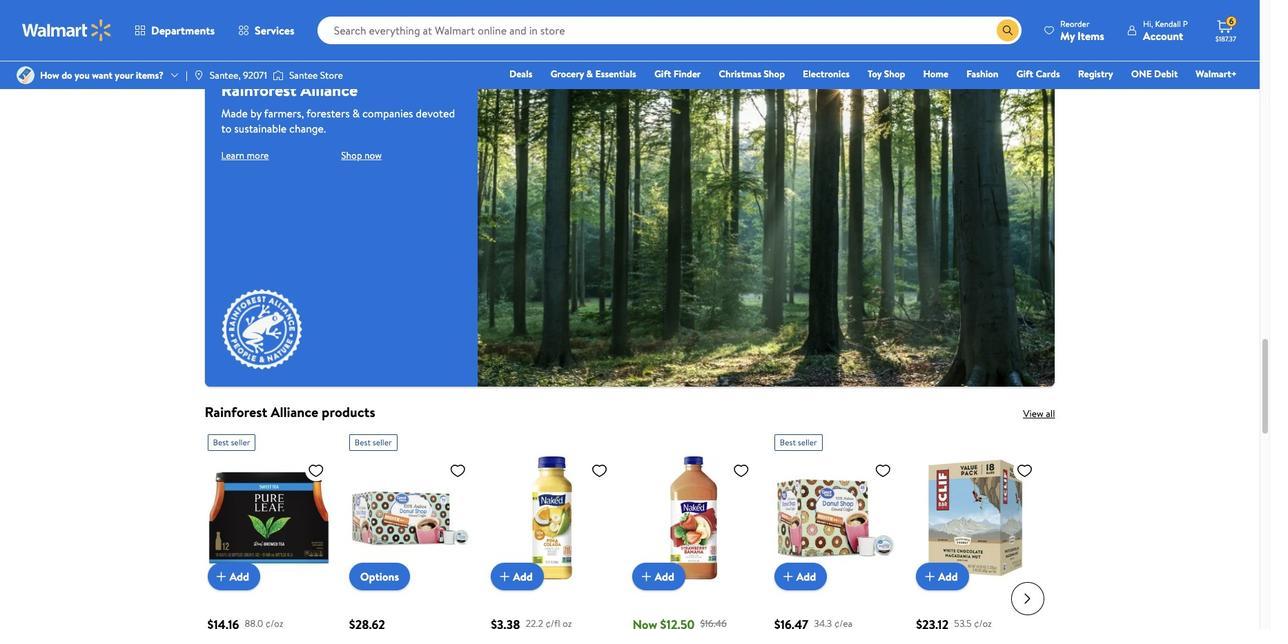 Task type: vqa. For each thing, say whether or not it's contained in the screenshot.
the bottom Alliance
yes



Task type: locate. For each thing, give the bounding box(es) containing it.
1 day from the left
[[360, 3, 372, 15]]

0 vertical spatial alliance
[[301, 78, 358, 101]]

shop left "now"
[[341, 148, 362, 162]]

gift left the cards
[[1017, 67, 1034, 81]]

1 add from the left
[[230, 569, 249, 584]]

0 horizontal spatial best
[[213, 437, 229, 448]]

2 add from the left
[[513, 569, 533, 584]]

items
[[1078, 28, 1105, 43]]

0 horizontal spatial seller
[[231, 437, 250, 448]]

deals
[[510, 67, 533, 81]]

grocery
[[551, 67, 584, 81]]

3 shipping from the left
[[941, 3, 971, 15]]

0 horizontal spatial shop
[[341, 148, 362, 162]]

add to favorites list, naked juice, strawberry banana, 64 fl oz image
[[733, 462, 750, 480]]

clif bar - white chocolate macadamia nut flavor - made with organic oats - 9g protein - non-gmo - plant based - energy bars - 2.4 oz. (18 pack) image
[[917, 457, 1039, 579]]

departments
[[151, 23, 215, 38]]

view
[[1024, 407, 1044, 421]]

santee,
[[210, 68, 241, 82]]

0 horizontal spatial best seller
[[213, 437, 250, 448]]

add button
[[208, 563, 260, 590], [491, 563, 544, 590], [633, 563, 686, 590], [775, 563, 828, 590], [917, 563, 969, 590]]

0 vertical spatial &
[[587, 67, 593, 81]]

1 horizontal spatial 2-
[[636, 3, 643, 15]]

1 vertical spatial rainforest
[[205, 403, 267, 422]]

0 horizontal spatial 2-day shipping
[[352, 3, 404, 15]]

add for add to cart image corresponding to pure leaf real brewed, iced sweet tea bottle tea drink, 16.9 fl oz, 12 bottles image
[[230, 569, 249, 584]]

electronics link
[[797, 66, 856, 81]]

how do you want your items?
[[40, 68, 164, 82]]

1 best from the left
[[213, 437, 229, 448]]

services
[[255, 23, 295, 38]]

rainforest
[[221, 78, 297, 101], [205, 403, 267, 422]]

best seller for great value donut shop 100% arabica medium roast ground coffee pods, 96 ct image
[[355, 437, 392, 448]]

5 add button from the left
[[917, 563, 969, 590]]

store
[[320, 68, 343, 82]]

1 horizontal spatial gift
[[1017, 67, 1034, 81]]

1 shipping from the left
[[374, 3, 404, 15]]

shop right "christmas"
[[764, 67, 785, 81]]

 image for how do you want your items?
[[17, 66, 35, 84]]

3 add button from the left
[[633, 563, 686, 590]]

2 best seller from the left
[[355, 437, 392, 448]]

options link
[[349, 563, 410, 590]]

2 best from the left
[[355, 437, 371, 448]]

walmart image
[[22, 19, 112, 41]]

hi, kendall p account
[[1144, 18, 1189, 43]]

christmas shop
[[719, 67, 785, 81]]

my
[[1061, 28, 1075, 43]]

day
[[360, 3, 372, 15], [643, 3, 655, 15], [927, 3, 939, 15]]

1 horizontal spatial  image
[[193, 70, 204, 81]]

you
[[75, 68, 90, 82]]

1 add button from the left
[[208, 563, 260, 590]]

4 add from the left
[[797, 569, 817, 584]]

6 $187.37
[[1216, 15, 1237, 44]]

 image right the |
[[193, 70, 204, 81]]

alliance up foresters
[[301, 78, 358, 101]]

Walmart Site-Wide search field
[[317, 17, 1022, 44]]

0 horizontal spatial 2-
[[352, 3, 360, 15]]

naked juice, strawberry banana, 64 fl oz image
[[633, 457, 755, 579]]

3 2- from the left
[[919, 3, 927, 15]]

0 horizontal spatial day
[[360, 3, 372, 15]]

2 add button from the left
[[491, 563, 544, 590]]

4 add to cart image from the left
[[780, 568, 797, 585]]

4 add button from the left
[[775, 563, 828, 590]]

kendall
[[1156, 18, 1182, 29]]

gift finder link
[[648, 66, 707, 81]]

great value donut shop 100% arabica medium roast ground coffee pods, 96 ct image
[[349, 457, 472, 579]]

1 horizontal spatial seller
[[373, 437, 392, 448]]

1 horizontal spatial shipping
[[657, 3, 687, 15]]

2-day shipping
[[352, 3, 404, 15], [636, 3, 687, 15], [919, 3, 971, 15]]

2 horizontal spatial shop
[[884, 67, 906, 81]]

1 best seller from the left
[[213, 437, 250, 448]]

gift inside 'link'
[[655, 67, 672, 81]]

seller
[[231, 437, 250, 448], [373, 437, 392, 448], [798, 437, 817, 448]]

services button
[[227, 14, 306, 47]]

3 seller from the left
[[798, 437, 817, 448]]

want
[[92, 68, 113, 82]]

toy shop link
[[862, 66, 912, 81]]

3 add to cart image from the left
[[638, 568, 655, 585]]

seller for great value donut shop 100% arabica medium roast ground coffee pods, 96 ct image
[[373, 437, 392, 448]]

3 add from the left
[[655, 569, 675, 584]]

how
[[40, 68, 59, 82]]

christmas
[[719, 67, 762, 81]]

change.
[[289, 121, 326, 136]]

& right grocery
[[587, 67, 593, 81]]

gift left "finder"
[[655, 67, 672, 81]]

search icon image
[[1003, 25, 1014, 36]]

view all link
[[1024, 407, 1056, 421]]

1 2- from the left
[[352, 3, 360, 15]]

learn more link
[[221, 148, 269, 162]]

0 horizontal spatial  image
[[17, 66, 35, 84]]

learn
[[221, 148, 245, 162]]

shop right toy
[[884, 67, 906, 81]]

add to cart image
[[213, 568, 230, 585], [497, 568, 513, 585], [638, 568, 655, 585], [780, 568, 797, 585]]

add button for the naked juice, strawberry banana, 64 fl oz image
[[633, 563, 686, 590]]

fashion
[[967, 67, 999, 81]]

learn more
[[221, 148, 269, 162]]

2 horizontal spatial 2-day shipping
[[919, 3, 971, 15]]

add button for great value donut shop 100% arabica medium roast ground coffee pods, 48 ct 'image'
[[775, 563, 828, 590]]

now
[[365, 148, 382, 162]]

santee store
[[289, 68, 343, 82]]

2 horizontal spatial 2-
[[919, 3, 927, 15]]

1 2-day shipping from the left
[[352, 3, 404, 15]]

add to cart image for great value donut shop 100% arabica medium roast ground coffee pods, 48 ct 'image'
[[780, 568, 797, 585]]

p
[[1184, 18, 1189, 29]]

2 horizontal spatial  image
[[273, 68, 284, 82]]

add to cart image for naked juice pina colada, 15.2 fl oz bottle image
[[497, 568, 513, 585]]

best for great value donut shop 100% arabica medium roast ground coffee pods, 48 ct 'image'
[[780, 437, 796, 448]]

&
[[587, 67, 593, 81], [353, 105, 360, 121]]

shop for toy shop
[[884, 67, 906, 81]]

0 vertical spatial rainforest
[[221, 78, 297, 101]]

one debit
[[1132, 67, 1178, 81]]

add to cart image for the naked juice, strawberry banana, 64 fl oz image
[[638, 568, 655, 585]]

alliance inside rainforest alliance made by farmers, foresters & companies devoted to sustainable change.
[[301, 78, 358, 101]]

best seller
[[213, 437, 250, 448], [355, 437, 392, 448], [780, 437, 817, 448]]

view all
[[1024, 407, 1056, 421]]

1 vertical spatial &
[[353, 105, 360, 121]]

add for naked juice pina colada, 15.2 fl oz bottle image's add to cart image
[[513, 569, 533, 584]]

3 best from the left
[[780, 437, 796, 448]]

registry
[[1079, 67, 1114, 81]]

home
[[924, 67, 949, 81]]

santee
[[289, 68, 318, 82]]

add to favorites list, great value donut shop 100% arabica medium roast ground coffee pods, 48 ct image
[[875, 462, 892, 480]]

2 2-day shipping from the left
[[636, 3, 687, 15]]

alliance for products
[[271, 403, 319, 422]]

deals link
[[503, 66, 539, 81]]

electronics
[[803, 67, 850, 81]]

one debit link
[[1125, 66, 1185, 81]]

6
[[1230, 15, 1234, 27]]

best
[[213, 437, 229, 448], [355, 437, 371, 448], [780, 437, 796, 448]]

1 horizontal spatial day
[[643, 3, 655, 15]]

 image for santee store
[[273, 68, 284, 82]]

great value donut shop 100% arabica medium roast ground coffee pods, 48 ct image
[[775, 457, 897, 579]]

foresters
[[307, 105, 350, 121]]

2 horizontal spatial shipping
[[941, 3, 971, 15]]

2 horizontal spatial best seller
[[780, 437, 817, 448]]

shop
[[764, 67, 785, 81], [884, 67, 906, 81], [341, 148, 362, 162]]

pure leaf real brewed, iced sweet tea bottle tea drink, 16.9 fl oz, 12 bottles image
[[208, 457, 330, 579]]

 image right 92071
[[273, 68, 284, 82]]

0 horizontal spatial shipping
[[374, 3, 404, 15]]

1 gift from the left
[[655, 67, 672, 81]]

registry link
[[1072, 66, 1120, 81]]

2 seller from the left
[[373, 437, 392, 448]]

christmas shop link
[[713, 66, 792, 81]]

gift
[[655, 67, 672, 81], [1017, 67, 1034, 81]]

3 best seller from the left
[[780, 437, 817, 448]]

 image left how
[[17, 66, 35, 84]]

1 horizontal spatial best
[[355, 437, 371, 448]]

alliance for made
[[301, 78, 358, 101]]

toy shop
[[868, 67, 906, 81]]

Search search field
[[317, 17, 1022, 44]]

2 horizontal spatial seller
[[798, 437, 817, 448]]

shipping
[[374, 3, 404, 15], [657, 3, 687, 15], [941, 3, 971, 15]]

alliance
[[301, 78, 358, 101], [271, 403, 319, 422]]

5 add from the left
[[939, 569, 958, 584]]

alliance left products
[[271, 403, 319, 422]]

2 add to cart image from the left
[[497, 568, 513, 585]]

fashion link
[[961, 66, 1005, 81]]

0 horizontal spatial gift
[[655, 67, 672, 81]]

product group
[[208, 0, 330, 40], [491, 0, 614, 40], [775, 0, 897, 40], [208, 429, 330, 629], [349, 429, 472, 629], [491, 429, 614, 629], [633, 429, 755, 629], [775, 429, 897, 629], [917, 429, 1039, 629]]

add to favorites list, great value donut shop 100% arabica medium roast ground coffee pods, 96 ct image
[[450, 462, 466, 480]]

1 horizontal spatial shop
[[764, 67, 785, 81]]

debit
[[1155, 67, 1178, 81]]

2 horizontal spatial day
[[927, 3, 939, 15]]

1 seller from the left
[[231, 437, 250, 448]]

account
[[1144, 28, 1184, 43]]

do
[[62, 68, 72, 82]]

farmers,
[[264, 105, 304, 121]]

92071
[[243, 68, 267, 82]]

add button for naked juice pina colada, 15.2 fl oz bottle image
[[491, 563, 544, 590]]

1 vertical spatial alliance
[[271, 403, 319, 422]]

 image
[[17, 66, 35, 84], [273, 68, 284, 82], [193, 70, 204, 81]]

2 gift from the left
[[1017, 67, 1034, 81]]

& right foresters
[[353, 105, 360, 121]]

add for add to cart icon
[[939, 569, 958, 584]]

2 horizontal spatial best
[[780, 437, 796, 448]]

0 horizontal spatial &
[[353, 105, 360, 121]]

rainforest inside rainforest alliance made by farmers, foresters & companies devoted to sustainable change.
[[221, 78, 297, 101]]

best seller for pure leaf real brewed, iced sweet tea bottle tea drink, 16.9 fl oz, 12 bottles image
[[213, 437, 250, 448]]

1 add to cart image from the left
[[213, 568, 230, 585]]

1 horizontal spatial 2-day shipping
[[636, 3, 687, 15]]

add
[[230, 569, 249, 584], [513, 569, 533, 584], [655, 569, 675, 584], [797, 569, 817, 584], [939, 569, 958, 584]]

2-
[[352, 3, 360, 15], [636, 3, 643, 15], [919, 3, 927, 15]]

1 horizontal spatial best seller
[[355, 437, 392, 448]]



Task type: describe. For each thing, give the bounding box(es) containing it.
toy
[[868, 67, 882, 81]]

all
[[1046, 407, 1056, 421]]

to
[[221, 121, 232, 136]]

finder
[[674, 67, 701, 81]]

gift cards link
[[1011, 66, 1067, 81]]

departments button
[[123, 14, 227, 47]]

made
[[221, 105, 248, 121]]

essentials
[[596, 67, 637, 81]]

best seller for great value donut shop 100% arabica medium roast ground coffee pods, 48 ct 'image'
[[780, 437, 817, 448]]

3 2-day shipping from the left
[[919, 3, 971, 15]]

walmart+
[[1196, 67, 1238, 81]]

add button for pure leaf real brewed, iced sweet tea bottle tea drink, 16.9 fl oz, 12 bottles image
[[208, 563, 260, 590]]

products
[[322, 403, 375, 422]]

sustainable
[[234, 121, 287, 136]]

1 horizontal spatial &
[[587, 67, 593, 81]]

2 shipping from the left
[[657, 3, 687, 15]]

options
[[360, 569, 399, 584]]

add for the naked juice, strawberry banana, 64 fl oz image add to cart image
[[655, 569, 675, 584]]

reorder
[[1061, 18, 1090, 29]]

grocery & essentials
[[551, 67, 637, 81]]

product group containing options
[[349, 429, 472, 629]]

gift finder
[[655, 67, 701, 81]]

2 day from the left
[[643, 3, 655, 15]]

rainforest alliance. made by farmers, foresters and companies devoted to sustainable change. learn more image
[[221, 289, 302, 370]]

cards
[[1036, 67, 1061, 81]]

santee, 92071
[[210, 68, 267, 82]]

3 day from the left
[[927, 3, 939, 15]]

best for great value donut shop 100% arabica medium roast ground coffee pods, 96 ct image
[[355, 437, 371, 448]]

shop now link
[[341, 148, 382, 162]]

|
[[186, 68, 188, 82]]

gift for gift finder
[[655, 67, 672, 81]]

2 2- from the left
[[636, 3, 643, 15]]

shop now
[[341, 148, 382, 162]]

shop for christmas shop
[[764, 67, 785, 81]]

items?
[[136, 68, 164, 82]]

by
[[251, 105, 262, 121]]

walmart+ link
[[1190, 66, 1244, 81]]

add to favorites list, pure leaf real brewed, iced sweet tea bottle tea drink, 16.9 fl oz, 12 bottles image
[[308, 462, 324, 480]]

add to cart image
[[922, 568, 939, 585]]

gift cards
[[1017, 67, 1061, 81]]

reorder my items
[[1061, 18, 1105, 43]]

seller for great value donut shop 100% arabica medium roast ground coffee pods, 48 ct 'image'
[[798, 437, 817, 448]]

seller for pure leaf real brewed, iced sweet tea bottle tea drink, 16.9 fl oz, 12 bottles image
[[231, 437, 250, 448]]

next slide for product carousel list image
[[1011, 582, 1045, 615]]

your
[[115, 68, 134, 82]]

rainforest alliance products
[[205, 403, 375, 422]]

naked juice pina colada, 15.2 fl oz bottle image
[[491, 457, 614, 579]]

add button for 'clif bar - white chocolate macadamia nut flavor - made with organic oats - 9g protein - non-gmo - plant based - energy bars - 2.4 oz. (18 pack)' image
[[917, 563, 969, 590]]

$187.37
[[1216, 34, 1237, 44]]

devoted
[[416, 105, 455, 121]]

add to favorites list, naked juice pina colada, 15.2 fl oz bottle image
[[591, 462, 608, 480]]

& inside rainforest alliance made by farmers, foresters & companies devoted to sustainable change.
[[353, 105, 360, 121]]

add to cart image for pure leaf real brewed, iced sweet tea bottle tea drink, 16.9 fl oz, 12 bottles image
[[213, 568, 230, 585]]

one
[[1132, 67, 1152, 81]]

rainforest for rainforest alliance made by farmers, foresters & companies devoted to sustainable change.
[[221, 78, 297, 101]]

grocery & essentials link
[[544, 66, 643, 81]]

add for add to cart image corresponding to great value donut shop 100% arabica medium roast ground coffee pods, 48 ct 'image'
[[797, 569, 817, 584]]

gift for gift cards
[[1017, 67, 1034, 81]]

add to favorites list, clif bar - white chocolate macadamia nut flavor - made with organic oats - 9g protein - non-gmo - plant based - energy bars - 2.4 oz. (18 pack) image
[[1017, 462, 1033, 480]]

best for pure leaf real brewed, iced sweet tea bottle tea drink, 16.9 fl oz, 12 bottles image
[[213, 437, 229, 448]]

rainforest alliance made by farmers, foresters & companies devoted to sustainable change.
[[221, 78, 455, 136]]

companies
[[363, 105, 413, 121]]

hi,
[[1144, 18, 1154, 29]]

home link
[[917, 66, 955, 81]]

rainforest for rainforest alliance products
[[205, 403, 267, 422]]

more
[[247, 148, 269, 162]]

 image for santee, 92071
[[193, 70, 204, 81]]



